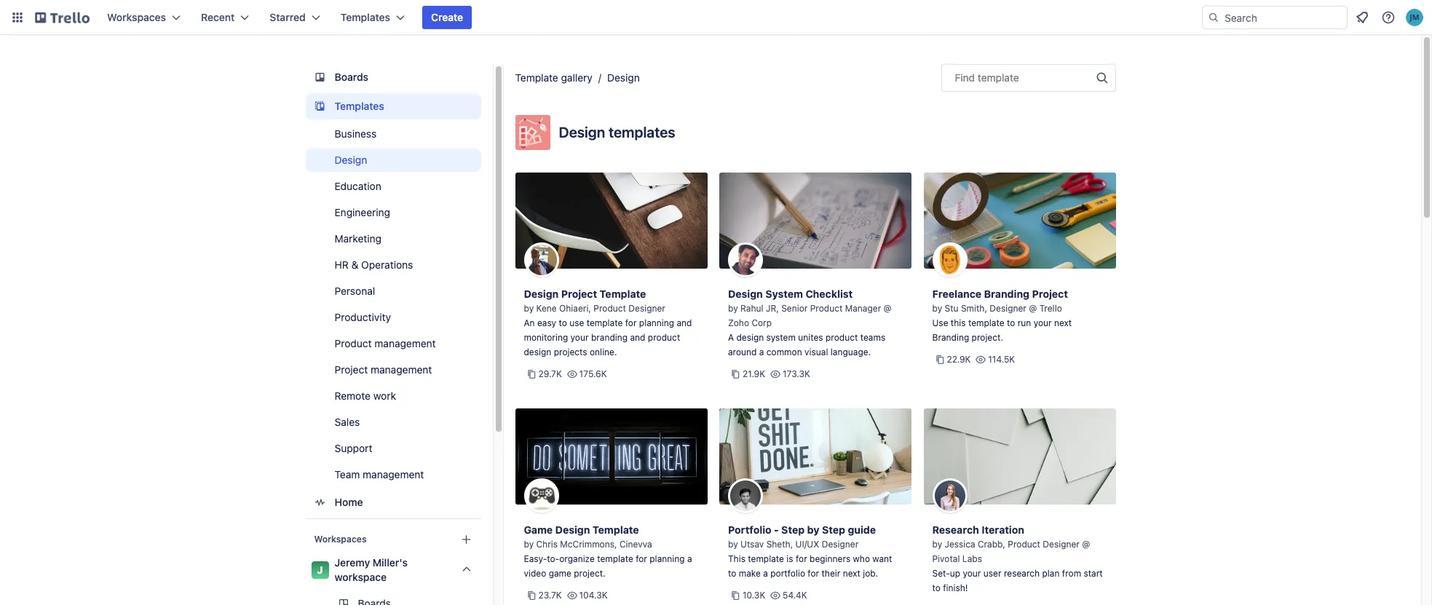 Task type: describe. For each thing, give the bounding box(es) containing it.
home
[[335, 496, 363, 508]]

ui/ux
[[796, 539, 820, 550]]

template gallery
[[515, 71, 593, 84]]

to inside "design project template by kene ohiaeri, product designer an easy to use template for planning and monitoring your branding and product design projects online."
[[559, 318, 567, 329]]

a inside game design template by chris mccrimmons, cinevva easy-to-organize template for planning a video game project.
[[688, 554, 692, 565]]

monitoring
[[524, 332, 568, 343]]

173.3k
[[783, 369, 811, 380]]

visual
[[805, 347, 829, 358]]

workspaces button
[[98, 6, 189, 29]]

their
[[822, 568, 841, 579]]

templates button
[[332, 6, 414, 29]]

an
[[524, 318, 535, 329]]

utsav
[[741, 539, 764, 550]]

education link
[[306, 175, 481, 198]]

mccrimmons,
[[560, 539, 617, 550]]

design icon image
[[515, 115, 550, 150]]

114.5k
[[989, 354, 1016, 365]]

@ for freelance
[[1029, 303, 1037, 314]]

product inside "design project template by kene ohiaeri, product designer an easy to use template for planning and monitoring your branding and product design projects online."
[[648, 332, 681, 343]]

teams
[[861, 332, 886, 343]]

iteration
[[982, 524, 1025, 536]]

create button
[[423, 6, 472, 29]]

template inside "design project template by kene ohiaeri, product designer an easy to use template for planning and monitoring your branding and product design projects online."
[[587, 318, 623, 329]]

175.6k
[[580, 369, 607, 380]]

easy
[[538, 318, 557, 329]]

product inside "link"
[[335, 337, 372, 350]]

templates inside "link"
[[335, 100, 384, 112]]

back to home image
[[35, 6, 90, 29]]

design inside design system checklist by rahul jr, senior product manager @ zoho corp a design system unites product teams around a common visual language.
[[728, 288, 763, 300]]

support
[[335, 442, 373, 455]]

designer inside "design project template by kene ohiaeri, product designer an easy to use template for planning and monitoring your branding and product design projects online."
[[629, 303, 666, 314]]

sales link
[[306, 411, 481, 434]]

@ inside design system checklist by rahul jr, senior product manager @ zoho corp a design system unites product teams around a common visual language.
[[884, 303, 892, 314]]

template inside freelance branding project by stu smith, designer @ trello use this template to run your next branding project.
[[969, 318, 1005, 329]]

marketing
[[335, 232, 382, 245]]

designer inside portfolio - step by step guide by utsav sheth, ui/ux designer this template is for beginners who want to make a portfolio for their next job.
[[822, 539, 859, 550]]

22.9k
[[947, 354, 971, 365]]

research
[[933, 524, 980, 536]]

home image
[[311, 494, 329, 511]]

freelance
[[933, 288, 982, 300]]

1 step from the left
[[782, 524, 805, 536]]

guide
[[848, 524, 876, 536]]

by for kene
[[524, 303, 534, 314]]

@ for research
[[1083, 539, 1091, 550]]

easy-
[[524, 554, 547, 565]]

jessica
[[945, 539, 976, 550]]

run
[[1018, 318, 1032, 329]]

research
[[1004, 568, 1040, 579]]

freelance branding project by stu smith, designer @ trello use this template to run your next branding project.
[[933, 288, 1072, 343]]

game
[[549, 568, 572, 579]]

is
[[787, 554, 794, 565]]

work
[[374, 390, 396, 402]]

support link
[[306, 437, 481, 460]]

portfolio
[[728, 524, 772, 536]]

team management link
[[306, 463, 481, 487]]

Search field
[[1220, 7, 1348, 28]]

design inside design system checklist by rahul jr, senior product manager @ zoho corp a design system unites product teams around a common visual language.
[[737, 332, 764, 343]]

product inside "design project template by kene ohiaeri, product designer an easy to use template for planning and monitoring your branding and product design projects online."
[[594, 303, 626, 314]]

template for game design template
[[593, 524, 639, 536]]

design inside game design template by chris mccrimmons, cinevva easy-to-organize template for planning a video game project.
[[556, 524, 590, 536]]

unites
[[799, 332, 824, 343]]

this
[[951, 318, 966, 329]]

management for project management
[[371, 363, 432, 376]]

product management
[[335, 337, 436, 350]]

design inside "design project template by kene ohiaeri, product designer an easy to use template for planning and monitoring your branding and product design projects online."
[[524, 347, 552, 358]]

pivotal
[[933, 554, 960, 565]]

labs
[[963, 554, 983, 565]]

hr & operations
[[335, 259, 413, 271]]

j
[[317, 564, 323, 576]]

primary element
[[0, 0, 1433, 35]]

management for product management
[[375, 337, 436, 350]]

system
[[767, 332, 796, 343]]

for inside game design template by chris mccrimmons, cinevva easy-to-organize template for planning a video game project.
[[636, 554, 648, 565]]

to-
[[547, 554, 560, 565]]

designer inside research iteration by jessica crabb, product designer @ pivotal labs set-up your user research plan from start to finish!
[[1043, 539, 1080, 550]]

crabb,
[[978, 539, 1006, 550]]

recent button
[[192, 6, 258, 29]]

job.
[[863, 568, 879, 579]]

sheth,
[[767, 539, 793, 550]]

design down business
[[335, 154, 367, 166]]

by up "this"
[[728, 539, 738, 550]]

to inside research iteration by jessica crabb, product designer @ pivotal labs set-up your user research plan from start to finish!
[[933, 583, 941, 594]]

remote work
[[335, 390, 396, 402]]

jeremy
[[335, 557, 370, 569]]

set-
[[933, 568, 950, 579]]

remote
[[335, 390, 371, 402]]

user
[[984, 568, 1002, 579]]

0 vertical spatial template
[[515, 71, 559, 84]]

utsav sheth, ui/ux designer image
[[728, 479, 763, 514]]

1 vertical spatial and
[[630, 332, 646, 343]]

your inside freelance branding project by stu smith, designer @ trello use this template to run your next branding project.
[[1034, 318, 1052, 329]]

template inside portfolio - step by step guide by utsav sheth, ui/ux designer this template is for beginners who want to make a portfolio for their next job.
[[748, 554, 784, 565]]

stu smith, designer @ trello image
[[933, 243, 968, 278]]

54.4k
[[783, 590, 808, 601]]

stu
[[945, 303, 959, 314]]

around
[[728, 347, 757, 358]]

corp
[[752, 318, 772, 329]]

a
[[728, 332, 734, 343]]

next inside freelance branding project by stu smith, designer @ trello use this template to run your next branding project.
[[1055, 318, 1072, 329]]

this
[[728, 554, 746, 565]]

by inside research iteration by jessica crabb, product designer @ pivotal labs set-up your user research plan from start to finish!
[[933, 539, 943, 550]]

marketing link
[[306, 227, 481, 251]]

template inside field
[[978, 71, 1020, 84]]

personal
[[335, 285, 375, 297]]

1 vertical spatial branding
[[933, 332, 970, 343]]

starred button
[[261, 6, 329, 29]]

trello
[[1040, 303, 1063, 314]]

team
[[335, 468, 360, 481]]

sales
[[335, 416, 360, 428]]

manager
[[846, 303, 882, 314]]

project. inside freelance branding project by stu smith, designer @ trello use this template to run your next branding project.
[[972, 332, 1004, 343]]

open information menu image
[[1382, 10, 1396, 25]]

boards link
[[306, 64, 481, 90]]

who
[[853, 554, 870, 565]]

0 vertical spatial branding
[[984, 288, 1030, 300]]

switch to… image
[[10, 10, 25, 25]]



Task type: locate. For each thing, give the bounding box(es) containing it.
online.
[[590, 347, 617, 358]]

zoho
[[728, 318, 750, 329]]

&
[[351, 259, 359, 271]]

design project template by kene ohiaeri, product designer an easy to use template for planning and monitoring your branding and product design projects online.
[[524, 288, 692, 358]]

template inside "design project template by kene ohiaeri, product designer an easy to use template for planning and monitoring your branding and product design projects online."
[[600, 288, 646, 300]]

finish!
[[943, 583, 969, 594]]

workspaces
[[107, 11, 166, 23], [314, 534, 367, 545]]

planning inside game design template by chris mccrimmons, cinevva easy-to-organize template for planning a video game project.
[[650, 554, 685, 565]]

to inside portfolio - step by step guide by utsav sheth, ui/ux designer this template is for beginners who want to make a portfolio for their next job.
[[728, 568, 737, 579]]

business
[[335, 127, 377, 140]]

product down productivity
[[335, 337, 372, 350]]

jessica crabb, product designer @ pivotal labs image
[[933, 479, 968, 514]]

product
[[594, 303, 626, 314], [811, 303, 843, 314], [335, 337, 372, 350], [1008, 539, 1041, 550]]

templates
[[341, 11, 390, 23], [335, 100, 384, 112]]

1 horizontal spatial your
[[963, 568, 982, 579]]

chris mccrimmons, cinevva image
[[524, 479, 559, 514]]

1 horizontal spatial @
[[1029, 303, 1037, 314]]

template down cinevva
[[597, 554, 634, 565]]

and right branding
[[630, 332, 646, 343]]

a left "this"
[[688, 554, 692, 565]]

0 horizontal spatial design link
[[306, 149, 481, 172]]

@ inside research iteration by jessica crabb, product designer @ pivotal labs set-up your user research plan from start to finish!
[[1083, 539, 1091, 550]]

0 vertical spatial workspaces
[[107, 11, 166, 23]]

rahul jr, senior product manager @ zoho corp image
[[728, 243, 763, 278]]

your
[[1034, 318, 1052, 329], [571, 332, 589, 343], [963, 568, 982, 579]]

2 product from the left
[[826, 332, 858, 343]]

1 horizontal spatial branding
[[984, 288, 1030, 300]]

template for design project template
[[600, 288, 646, 300]]

senior
[[782, 303, 808, 314]]

use
[[570, 318, 584, 329]]

templates up business
[[335, 100, 384, 112]]

for
[[626, 318, 637, 329], [636, 554, 648, 565], [796, 554, 808, 565], [808, 568, 820, 579]]

design link right the gallery
[[607, 71, 640, 84]]

1 horizontal spatial step
[[822, 524, 846, 536]]

project up trello
[[1033, 288, 1069, 300]]

next inside portfolio - step by step guide by utsav sheth, ui/ux designer this template is for beginners who want to make a portfolio for their next job.
[[843, 568, 861, 579]]

step
[[782, 524, 805, 536], [822, 524, 846, 536]]

@
[[884, 303, 892, 314], [1029, 303, 1037, 314], [1083, 539, 1091, 550]]

designer inside freelance branding project by stu smith, designer @ trello use this template to run your next branding project.
[[990, 303, 1027, 314]]

next down trello
[[1055, 318, 1072, 329]]

project management
[[335, 363, 432, 376]]

templates inside dropdown button
[[341, 11, 390, 23]]

template inside game design template by chris mccrimmons, cinevva easy-to-organize template for planning a video game project.
[[597, 554, 634, 565]]

0 vertical spatial next
[[1055, 318, 1072, 329]]

from
[[1063, 568, 1082, 579]]

miller's
[[373, 557, 408, 569]]

language.
[[831, 347, 871, 358]]

gallery
[[561, 71, 593, 84]]

0 horizontal spatial workspaces
[[107, 11, 166, 23]]

template up branding
[[600, 288, 646, 300]]

0 horizontal spatial and
[[630, 332, 646, 343]]

1 horizontal spatial and
[[677, 318, 692, 329]]

design up rahul
[[728, 288, 763, 300]]

starred
[[270, 11, 306, 23]]

1 vertical spatial template
[[600, 288, 646, 300]]

0 vertical spatial your
[[1034, 318, 1052, 329]]

to inside freelance branding project by stu smith, designer @ trello use this template to run your next branding project.
[[1007, 318, 1016, 329]]

by up easy-
[[524, 539, 534, 550]]

management down productivity link
[[375, 337, 436, 350]]

to down set- at right bottom
[[933, 583, 941, 594]]

@ up start
[[1083, 539, 1091, 550]]

recent
[[201, 11, 235, 23]]

design templates
[[559, 124, 676, 141]]

hr & operations link
[[306, 253, 481, 277]]

to down "this"
[[728, 568, 737, 579]]

project inside freelance branding project by stu smith, designer @ trello use this template to run your next branding project.
[[1033, 288, 1069, 300]]

projects
[[554, 347, 588, 358]]

for left their
[[808, 568, 820, 579]]

create a workspace image
[[458, 531, 475, 549]]

your down the use
[[571, 332, 589, 343]]

2 vertical spatial template
[[593, 524, 639, 536]]

create
[[431, 11, 463, 23]]

a right around
[[760, 347, 764, 358]]

management inside "link"
[[375, 337, 436, 350]]

a right "make"
[[764, 568, 768, 579]]

kene
[[537, 303, 557, 314]]

and left zoho
[[677, 318, 692, 329]]

boards
[[335, 71, 369, 83]]

by left the stu
[[933, 303, 943, 314]]

0 horizontal spatial @
[[884, 303, 892, 314]]

designer up "beginners"
[[822, 539, 859, 550]]

template down smith,
[[969, 318, 1005, 329]]

team management
[[335, 468, 424, 481]]

organize
[[560, 554, 595, 565]]

branding
[[591, 332, 628, 343]]

product up 'language.'
[[826, 332, 858, 343]]

1 vertical spatial your
[[571, 332, 589, 343]]

2 horizontal spatial your
[[1034, 318, 1052, 329]]

product up branding
[[594, 303, 626, 314]]

portfolio
[[771, 568, 806, 579]]

0 vertical spatial planning
[[639, 318, 675, 329]]

0 vertical spatial templates
[[341, 11, 390, 23]]

by for stu
[[933, 303, 943, 314]]

by up pivotal
[[933, 539, 943, 550]]

next down who
[[843, 568, 861, 579]]

template down 'sheth,'
[[748, 554, 784, 565]]

designer up run
[[990, 303, 1027, 314]]

@ up run
[[1029, 303, 1037, 314]]

engineering link
[[306, 201, 481, 224]]

0 vertical spatial project.
[[972, 332, 1004, 343]]

templates link
[[306, 93, 481, 119]]

common
[[767, 347, 802, 358]]

104.3k
[[580, 590, 608, 601]]

project. up 114.5k
[[972, 332, 1004, 343]]

0 vertical spatial a
[[760, 347, 764, 358]]

jeremy miller (jeremymiller198) image
[[1407, 9, 1424, 26]]

project inside "design project template by kene ohiaeri, product designer an easy to use template for planning and monitoring your branding and product design projects online."
[[561, 288, 597, 300]]

0 horizontal spatial product
[[648, 332, 681, 343]]

portfolio - step by step guide by utsav sheth, ui/ux designer this template is for beginners who want to make a portfolio for their next job.
[[728, 524, 893, 579]]

10.3k
[[743, 590, 766, 601]]

1 vertical spatial design link
[[306, 149, 481, 172]]

smith,
[[961, 303, 988, 314]]

by up zoho
[[728, 303, 738, 314]]

project up remote
[[335, 363, 368, 376]]

project up ohiaeri,
[[561, 288, 597, 300]]

0 notifications image
[[1354, 9, 1372, 26]]

remote work link
[[306, 385, 481, 408]]

for down cinevva
[[636, 554, 648, 565]]

search image
[[1208, 12, 1220, 23]]

for up branding
[[626, 318, 637, 329]]

1 product from the left
[[648, 332, 681, 343]]

2 vertical spatial a
[[764, 568, 768, 579]]

want
[[873, 554, 893, 565]]

1 horizontal spatial design
[[737, 332, 764, 343]]

template gallery link
[[515, 71, 593, 84]]

design right the gallery
[[607, 71, 640, 84]]

product inside design system checklist by rahul jr, senior product manager @ zoho corp a design system unites product teams around a common visual language.
[[826, 332, 858, 343]]

0 horizontal spatial branding
[[933, 332, 970, 343]]

0 vertical spatial management
[[375, 337, 436, 350]]

chris
[[537, 539, 558, 550]]

1 horizontal spatial design link
[[607, 71, 640, 84]]

by inside game design template by chris mccrimmons, cinevva easy-to-organize template for planning a video game project.
[[524, 539, 534, 550]]

1 vertical spatial planning
[[650, 554, 685, 565]]

by for step
[[808, 524, 820, 536]]

game design template by chris mccrimmons, cinevva easy-to-organize template for planning a video game project.
[[524, 524, 692, 579]]

management down product management "link"
[[371, 363, 432, 376]]

planning inside "design project template by kene ohiaeri, product designer an easy to use template for planning and monitoring your branding and product design projects online."
[[639, 318, 675, 329]]

1 vertical spatial next
[[843, 568, 861, 579]]

rahul
[[741, 303, 764, 314]]

management for team management
[[363, 468, 424, 481]]

0 horizontal spatial your
[[571, 332, 589, 343]]

your down labs
[[963, 568, 982, 579]]

2 horizontal spatial @
[[1083, 539, 1091, 550]]

product right branding
[[648, 332, 681, 343]]

1 horizontal spatial product
[[826, 332, 858, 343]]

designer right ohiaeri,
[[629, 303, 666, 314]]

ohiaeri,
[[559, 303, 591, 314]]

1 vertical spatial management
[[371, 363, 432, 376]]

a inside portfolio - step by step guide by utsav sheth, ui/ux designer this template is for beginners who want to make a portfolio for their next job.
[[764, 568, 768, 579]]

template up branding
[[587, 318, 623, 329]]

step right - at the bottom of page
[[782, 524, 805, 536]]

to left run
[[1007, 318, 1016, 329]]

video
[[524, 568, 547, 579]]

research iteration by jessica crabb, product designer @ pivotal labs set-up your user research plan from start to finish!
[[933, 524, 1103, 594]]

product management link
[[306, 332, 481, 355]]

product inside research iteration by jessica crabb, product designer @ pivotal labs set-up your user research plan from start to finish!
[[1008, 539, 1041, 550]]

0 horizontal spatial step
[[782, 524, 805, 536]]

kene ohiaeri, product designer image
[[524, 243, 559, 278]]

checklist
[[806, 288, 853, 300]]

design inside "design project template by kene ohiaeri, product designer an easy to use template for planning and monitoring your branding and product design projects online."
[[524, 288, 559, 300]]

design right design icon
[[559, 124, 606, 141]]

management down support link
[[363, 468, 424, 481]]

templates
[[609, 124, 676, 141]]

1 vertical spatial design
[[524, 347, 552, 358]]

design up the mccrimmons,
[[556, 524, 590, 536]]

design up 'kene'
[[524, 288, 559, 300]]

template up cinevva
[[593, 524, 639, 536]]

Find template field
[[941, 64, 1116, 92]]

by
[[524, 303, 534, 314], [728, 303, 738, 314], [933, 303, 943, 314], [808, 524, 820, 536], [524, 539, 534, 550], [728, 539, 738, 550], [933, 539, 943, 550]]

1 horizontal spatial next
[[1055, 318, 1072, 329]]

product inside design system checklist by rahul jr, senior product manager @ zoho corp a design system unites product teams around a common visual language.
[[811, 303, 843, 314]]

design up around
[[737, 332, 764, 343]]

to left the use
[[559, 318, 567, 329]]

1 vertical spatial templates
[[335, 100, 384, 112]]

0 horizontal spatial project
[[335, 363, 368, 376]]

template inside game design template by chris mccrimmons, cinevva easy-to-organize template for planning a video game project.
[[593, 524, 639, 536]]

hr
[[335, 259, 349, 271]]

23.7k
[[539, 590, 562, 601]]

by up the an
[[524, 303, 534, 314]]

project. down organize
[[574, 568, 606, 579]]

by inside "design project template by kene ohiaeri, product designer an easy to use template for planning and monitoring your branding and product design projects online."
[[524, 303, 534, 314]]

board image
[[311, 68, 329, 86]]

project.
[[972, 332, 1004, 343], [574, 568, 606, 579]]

1 horizontal spatial project
[[561, 288, 597, 300]]

0 vertical spatial design link
[[607, 71, 640, 84]]

your inside "design project template by kene ohiaeri, product designer an easy to use template for planning and monitoring your branding and product design projects online."
[[571, 332, 589, 343]]

2 vertical spatial management
[[363, 468, 424, 481]]

project. inside game design template by chris mccrimmons, cinevva easy-to-organize template for planning a video game project.
[[574, 568, 606, 579]]

workspaces inside dropdown button
[[107, 11, 166, 23]]

templates up boards
[[341, 11, 390, 23]]

-
[[774, 524, 779, 536]]

template
[[978, 71, 1020, 84], [587, 318, 623, 329], [969, 318, 1005, 329], [597, 554, 634, 565], [748, 554, 784, 565]]

by for rahul
[[728, 303, 738, 314]]

0 vertical spatial and
[[677, 318, 692, 329]]

design down monitoring
[[524, 347, 552, 358]]

business link
[[306, 122, 481, 146]]

0 horizontal spatial project.
[[574, 568, 606, 579]]

1 vertical spatial workspaces
[[314, 534, 367, 545]]

for inside "design project template by kene ohiaeri, product designer an easy to use template for planning and monitoring your branding and product design projects online."
[[626, 318, 637, 329]]

jeremy miller's workspace
[[335, 557, 408, 583]]

productivity link
[[306, 306, 481, 329]]

21.9k
[[743, 369, 766, 380]]

find template
[[955, 71, 1020, 84]]

template right find
[[978, 71, 1020, 84]]

1 vertical spatial a
[[688, 554, 692, 565]]

a inside design system checklist by rahul jr, senior product manager @ zoho corp a design system unites product teams around a common visual language.
[[760, 347, 764, 358]]

by inside freelance branding project by stu smith, designer @ trello use this template to run your next branding project.
[[933, 303, 943, 314]]

step left the guide
[[822, 524, 846, 536]]

designer up plan
[[1043, 539, 1080, 550]]

branding down this
[[933, 332, 970, 343]]

2 horizontal spatial project
[[1033, 288, 1069, 300]]

your inside research iteration by jessica crabb, product designer @ pivotal labs set-up your user research plan from start to finish!
[[963, 568, 982, 579]]

0 horizontal spatial next
[[843, 568, 861, 579]]

by inside design system checklist by rahul jr, senior product manager @ zoho corp a design system unites product teams around a common visual language.
[[728, 303, 738, 314]]

@ inside freelance branding project by stu smith, designer @ trello use this template to run your next branding project.
[[1029, 303, 1037, 314]]

@ right manager
[[884, 303, 892, 314]]

by for chris
[[524, 539, 534, 550]]

project management link
[[306, 358, 481, 382]]

workspace
[[335, 571, 387, 583]]

template
[[515, 71, 559, 84], [600, 288, 646, 300], [593, 524, 639, 536]]

2 vertical spatial your
[[963, 568, 982, 579]]

product down iteration
[[1008, 539, 1041, 550]]

make
[[739, 568, 761, 579]]

find
[[955, 71, 975, 84]]

1 horizontal spatial project.
[[972, 332, 1004, 343]]

design link down business link
[[306, 149, 481, 172]]

0 horizontal spatial design
[[524, 347, 552, 358]]

product down the 'checklist'
[[811, 303, 843, 314]]

branding up run
[[984, 288, 1030, 300]]

0 vertical spatial design
[[737, 332, 764, 343]]

for right is
[[796, 554, 808, 565]]

1 horizontal spatial workspaces
[[314, 534, 367, 545]]

operations
[[361, 259, 413, 271]]

1 vertical spatial project.
[[574, 568, 606, 579]]

plan
[[1043, 568, 1060, 579]]

design system checklist by rahul jr, senior product manager @ zoho corp a design system unites product teams around a common visual language.
[[728, 288, 892, 358]]

template left the gallery
[[515, 71, 559, 84]]

next
[[1055, 318, 1072, 329], [843, 568, 861, 579]]

2 step from the left
[[822, 524, 846, 536]]

by up ui/ux
[[808, 524, 820, 536]]

your down trello
[[1034, 318, 1052, 329]]

template board image
[[311, 98, 329, 115]]



Task type: vqa. For each thing, say whether or not it's contained in the screenshot.
tools
no



